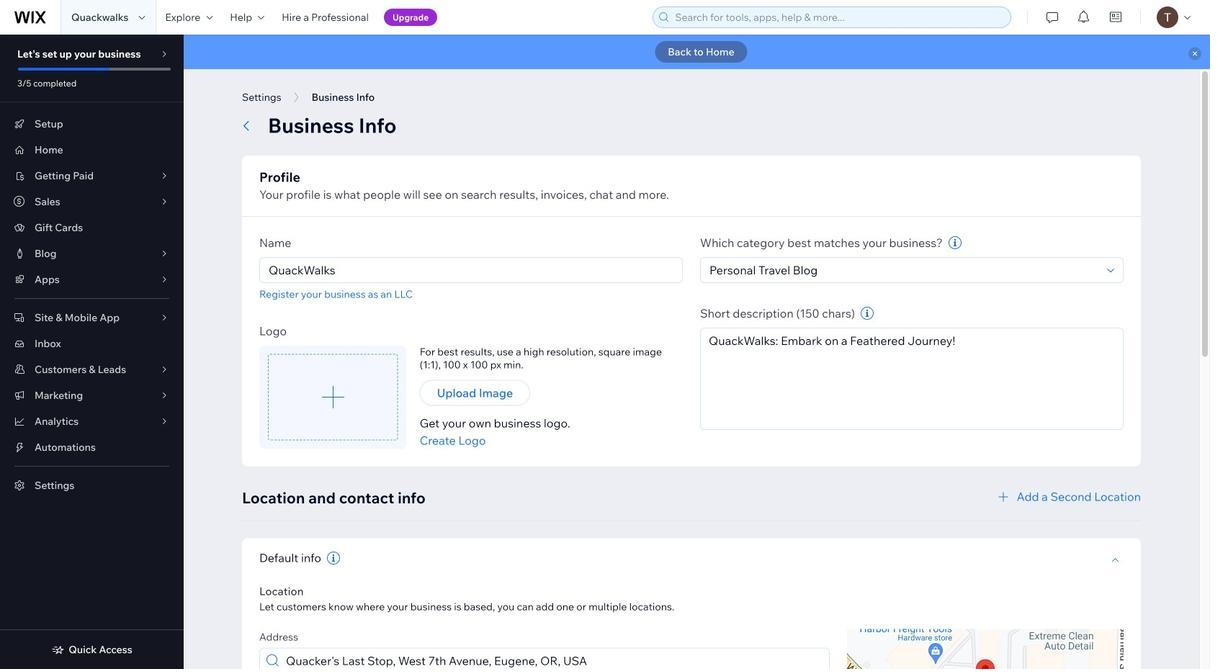 Task type: locate. For each thing, give the bounding box(es) containing it.
Search for your business address field
[[282, 649, 825, 669]]

alert
[[184, 35, 1210, 69]]



Task type: vqa. For each thing, say whether or not it's contained in the screenshot.
THE DESCRIBE YOUR BUSINESS HERE. WHAT MAKES IT GREAT? USE SHORT CATCHY TEXT TO TELL PEOPLE WHAT YOU DO OR OFFER. 'text box'
yes



Task type: describe. For each thing, give the bounding box(es) containing it.
Describe your business here. What makes it great? Use short catchy text to tell people what you do or offer. text field
[[700, 328, 1124, 430]]

Enter your business or website type field
[[705, 258, 1103, 282]]

sidebar element
[[0, 35, 184, 669]]

Search for tools, apps, help & more... field
[[671, 7, 1007, 27]]

map region
[[847, 629, 1124, 669]]

Type your business name (e.g., Amy's Shoes) field
[[264, 258, 678, 282]]



